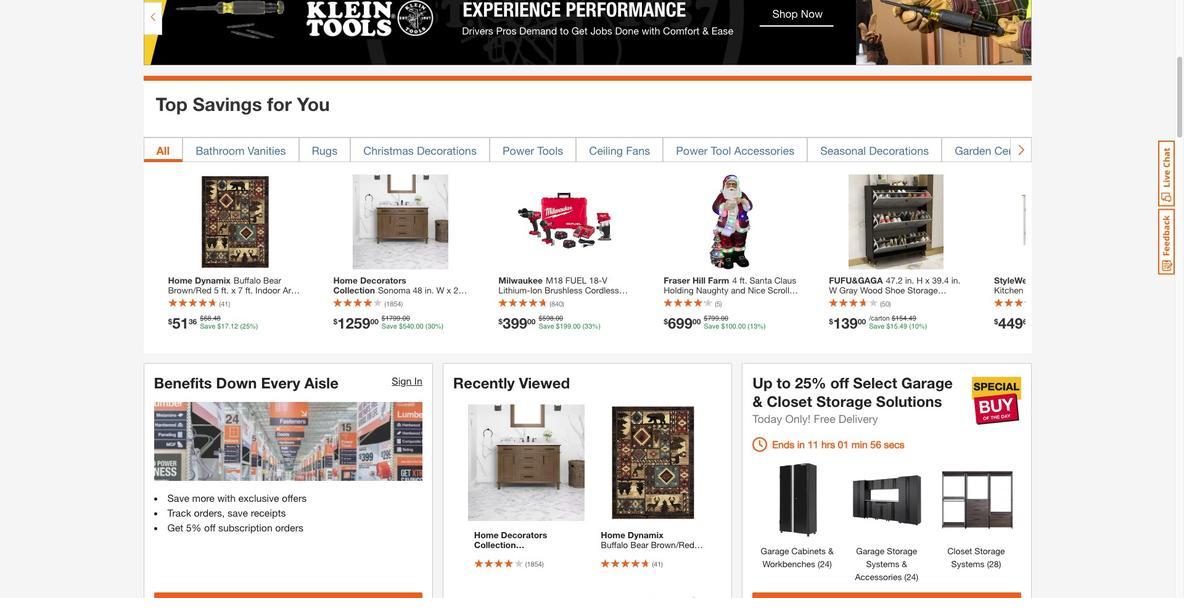 Task type: vqa. For each thing, say whether or not it's contained in the screenshot.
MESQUITE button
no



Task type: locate. For each thing, give the bounding box(es) containing it.
feedback link image
[[1159, 209, 1175, 275]]

39.4
[[932, 275, 949, 286]]

x inside home dynamix buffalo bear brown/red 5 ft. x 7 ft. indoor area rug
[[611, 550, 616, 560]]

0 horizontal spatial buffalo bear brown/red 5 ft. x 7 ft. indoor area rug image
[[188, 174, 283, 270]]

power inside "button"
[[503, 144, 534, 157]]

01
[[838, 438, 849, 450]]

1 horizontal spatial buffalo bear brown/red 5 ft. x 7 ft. indoor area rug image
[[595, 405, 712, 521]]

collection inside home decorators collection
[[333, 285, 375, 296]]

5 %) from the left
[[919, 323, 928, 331]]

2 vertical spatial 5
[[697, 540, 702, 550]]

bear
[[263, 275, 281, 286], [631, 540, 649, 550]]

closet down closet storage systems product image
[[948, 546, 973, 556]]

indoor inside home dynamix buffalo bear brown/red 5 ft. x 7 ft. indoor area rug
[[635, 550, 660, 560]]

garage up solutions
[[902, 374, 953, 392]]

decorations right seasonal
[[869, 144, 929, 157]]

save inside $ 699 00 $ 799 . 00 save $ 100 . 00 ( 13 %)
[[704, 323, 720, 331]]

49 right the 15
[[900, 323, 908, 331]]

top inside home decorators collection sonoma 48 in. w x 22 in. d x 34 in. h single sink bath vanity in almond latte with carrara marble top
[[474, 589, 488, 598]]

h inside 47.2 in. h x 39.4 in. w gray wood shoe storage cabinet with 3 drawers fits up to 30-shoes
[[917, 275, 923, 286]]

2 vertical spatial 48
[[509, 550, 519, 560]]

1 vertical spatial ( 1854 )
[[526, 560, 544, 568]]

home inside home dynamix buffalo bear brown/red 5 ft. x 7 ft. indoor area rug
[[601, 530, 626, 541]]

storage
[[908, 285, 938, 296], [817, 393, 872, 410], [887, 546, 918, 556], [975, 546, 1005, 556]]

down
[[216, 374, 257, 392]]

00 left 799 on the right bottom of the page
[[693, 317, 701, 326]]

%) right 12
[[250, 323, 258, 331]]

vanities
[[248, 144, 286, 157]]

decorations right christmas
[[417, 144, 477, 157]]

0 horizontal spatial and
[[551, 295, 566, 306]]

%) inside the $ 399 00 $ 598 . 00 save $ 199 . 00 ( 33 %)
[[592, 323, 601, 331]]

1 vertical spatial 7
[[618, 550, 623, 560]]

1 horizontal spatial sonoma
[[474, 550, 507, 560]]

sonoma 48 in. w x 22 in. d x 34 in. h single sink bath vanity in almond latte with carrara marble top image
[[353, 174, 448, 270], [468, 405, 585, 521]]

special buy logo image
[[972, 376, 1021, 426]]

1 vertical spatial latte
[[474, 579, 494, 590]]

34
[[360, 295, 370, 306], [490, 560, 499, 570]]

seasonal decorations
[[821, 144, 929, 157]]

home inside home decorators collection sonoma 48 in. w x 22 in. d x 34 in. h single sink bath vanity in almond latte with carrara marble top
[[474, 530, 499, 541]]

garage up workbenches
[[761, 546, 789, 556]]

bath
[[438, 295, 456, 306], [474, 570, 492, 580]]

tools
[[537, 144, 563, 157]]

1 vertical spatial single
[[522, 560, 546, 570]]

ft.
[[740, 275, 747, 286], [221, 285, 229, 296], [245, 285, 253, 296], [601, 550, 609, 560], [625, 550, 633, 560]]

home for home dynamix
[[168, 275, 193, 286]]

dynamix for home dynamix
[[195, 275, 231, 286]]

save up track
[[167, 492, 189, 504]]

1 vertical spatial 24
[[907, 572, 916, 582]]

3
[[882, 295, 886, 306]]

save right 36
[[200, 323, 216, 331]]

1 vertical spatial carrara
[[515, 579, 543, 590]]

1 horizontal spatial d
[[474, 560, 480, 570]]

storage down garage storage systems & accessories product image in the bottom of the page
[[887, 546, 918, 556]]

0 vertical spatial indoor
[[255, 285, 280, 296]]

1 vertical spatial decorators
[[501, 530, 547, 541]]

5%
[[186, 522, 201, 533]]

&
[[753, 393, 763, 410], [829, 546, 834, 556], [902, 559, 908, 569]]

farm
[[708, 275, 730, 286]]

in inside sonoma 48 in. w x 22 in. d x 34 in. h single sink bath vanity in almond latte with carrara marble top
[[359, 305, 366, 315]]

driver
[[597, 295, 620, 306]]

1 horizontal spatial and
[[731, 285, 746, 296]]

0 horizontal spatial to
[[777, 374, 791, 392]]

cordless
[[585, 285, 619, 296]]

fraser
[[664, 275, 690, 286]]

seasonal
[[821, 144, 866, 157]]

save inside $ 1259 00 $ 1799 . 00 save $ 540 . 00 ( 30 %)
[[382, 323, 397, 331]]

2 %) from the left
[[435, 323, 444, 331]]

1 horizontal spatial ( 1854 )
[[526, 560, 544, 568]]

0 horizontal spatial power
[[503, 144, 534, 157]]

1 horizontal spatial 48
[[413, 285, 423, 296]]

( 50 )
[[880, 300, 891, 308]]

w inside 47.2 in. h x 39.4 in. w gray wood shoe storage cabinet with 3 drawers fits up to 30-shoes
[[829, 285, 837, 296]]

w for home decorators collection sonoma 48 in. w x 22 in. d x 34 in. h single sink bath vanity in almond latte with carrara marble top
[[533, 550, 541, 560]]

to
[[952, 295, 959, 306], [777, 374, 791, 392]]

0 vertical spatial bath
[[438, 295, 456, 306]]

( 24 )
[[816, 559, 832, 569], [902, 572, 919, 582]]

0 vertical spatial 5
[[214, 285, 219, 296]]

free delivery
[[814, 412, 878, 426]]

0 vertical spatial to
[[952, 295, 959, 306]]

home decorators collection
[[333, 275, 406, 296]]

power left tools
[[503, 144, 534, 157]]

1 vertical spatial buffalo bear brown/red 5 ft. x 7 ft. indoor area rug image
[[595, 405, 712, 521]]

sink inside home decorators collection sonoma 48 in. w x 22 in. d x 34 in. h single sink bath vanity in almond latte with carrara marble top
[[548, 560, 565, 570]]

1 systems from the left
[[866, 559, 900, 569]]

0 horizontal spatial h
[[384, 295, 390, 306]]

hill
[[693, 275, 706, 286]]

2 vertical spatial top
[[474, 589, 488, 598]]

0 vertical spatial almond
[[368, 305, 398, 315]]

0 horizontal spatial indoor
[[255, 285, 280, 296]]

699
[[668, 315, 693, 332]]

home inside home decorators collection
[[333, 275, 358, 286]]

%) down router
[[592, 323, 601, 331]]

)
[[228, 300, 230, 308], [401, 300, 403, 308], [563, 300, 564, 308], [721, 300, 722, 308], [890, 300, 891, 308], [830, 559, 832, 569], [999, 559, 1001, 569], [542, 560, 544, 568], [661, 560, 663, 568], [916, 572, 919, 582]]

%) right 154
[[919, 323, 928, 331]]

save left the 100
[[704, 323, 720, 331]]

garage inside garage cabinets & workbenches
[[761, 546, 789, 556]]

sign in card banner image
[[154, 402, 422, 481]]

2 systems from the left
[[952, 559, 985, 569]]

benefits
[[154, 374, 212, 392]]

%) inside $ 699 00 $ 799 . 00 save $ 100 . 00 ( 13 %)
[[758, 323, 766, 331]]

%) for 1259
[[435, 323, 444, 331]]

power tools button
[[490, 137, 576, 162]]

orders,
[[194, 507, 225, 519]]

25
[[242, 323, 250, 331]]

0 horizontal spatial bath
[[438, 295, 456, 306]]

2 decorations from the left
[[869, 144, 929, 157]]

area inside home dynamix buffalo bear brown/red 5 ft. x 7 ft. indoor area rug
[[663, 550, 680, 560]]

1 horizontal spatial closet
[[948, 546, 973, 556]]

vanity inside sonoma 48 in. w x 22 in. d x 34 in. h single sink bath vanity in almond latte with carrara marble top
[[333, 305, 357, 315]]

1 horizontal spatial &
[[829, 546, 834, 556]]

( 41 )
[[219, 300, 230, 308], [652, 560, 663, 568]]

every
[[261, 374, 300, 392]]

latte inside home decorators collection sonoma 48 in. w x 22 in. d x 34 in. h single sink bath vanity in almond latte with carrara marble top
[[474, 579, 494, 590]]

buffalo inside buffalo bear brown/red 5 ft. x 7 ft. indoor area rug
[[234, 275, 261, 286]]

1 %) from the left
[[250, 323, 258, 331]]

1 horizontal spatial top
[[394, 315, 408, 325]]

48 inside $ 51 36 $ 68 . 48 save $ 17 . 12 ( 25 %)
[[213, 315, 221, 323]]

decorators
[[360, 275, 406, 286], [501, 530, 547, 541]]

marble inside home decorators collection sonoma 48 in. w x 22 in. d x 34 in. h single sink bath vanity in almond latte with carrara marble top
[[546, 579, 573, 590]]

more
[[192, 492, 215, 504]]

48 inside home decorators collection sonoma 48 in. w x 22 in. d x 34 in. h single sink bath vanity in almond latte with carrara marble top
[[509, 550, 519, 560]]

0 horizontal spatial &
[[753, 393, 763, 410]]

0 vertical spatial 24
[[820, 559, 830, 569]]

1 horizontal spatial 41
[[654, 560, 661, 568]]

indoor inside buffalo bear brown/red 5 ft. x 7 ft. indoor area rug
[[255, 285, 280, 296]]

449
[[999, 315, 1023, 332]]

%) inside $ 51 36 $ 68 . 48 save $ 17 . 12 ( 25 %)
[[250, 323, 258, 331]]

1 vertical spatial to
[[777, 374, 791, 392]]

1 vertical spatial d
[[474, 560, 480, 570]]

00 right 1799
[[403, 315, 410, 323]]

1799
[[386, 315, 401, 323]]

( inside the $ 399 00 $ 598 . 00 save $ 199 . 00 ( 33 %)
[[583, 323, 585, 331]]

1 horizontal spatial off
[[831, 374, 849, 392]]

%) down the lights
[[758, 323, 766, 331]]

1 horizontal spatial carrara
[[515, 579, 543, 590]]

save for 51
[[200, 323, 216, 331]]

home for home decorators collection sonoma 48 in. w x 22 in. d x 34 in. h single sink bath vanity in almond latte with carrara marble top
[[474, 530, 499, 541]]

decorators for home decorators collection
[[360, 275, 406, 286]]

$ left 154
[[887, 323, 891, 331]]

$ left 65
[[995, 317, 999, 326]]

1 horizontal spatial bath
[[474, 570, 492, 580]]

3 %) from the left
[[592, 323, 601, 331]]

1 horizontal spatial 24
[[907, 572, 916, 582]]

drawers
[[889, 295, 921, 306]]

power left 'tool' on the top of the page
[[676, 144, 708, 157]]

sonoma 48 in. w x 22 in. d x 34 in. h single sink bath vanity in almond latte with carrara marble top
[[333, 285, 463, 325]]

garden center button
[[942, 137, 1041, 162]]

00 down shoes
[[858, 317, 866, 326]]

garden
[[955, 144, 992, 157]]

with
[[862, 295, 879, 306]]

1 horizontal spatial buffalo
[[601, 540, 628, 550]]

save inside the $ 399 00 $ 598 . 00 save $ 199 . 00 ( 33 %)
[[539, 323, 554, 331]]

top savings for you
[[156, 93, 330, 115]]

1 vertical spatial dynamix
[[628, 530, 664, 541]]

1 horizontal spatial ( 24 )
[[902, 572, 919, 582]]

garden center
[[955, 144, 1028, 157]]

0 horizontal spatial w
[[436, 285, 444, 296]]

1 decorations from the left
[[417, 144, 477, 157]]

secs
[[884, 438, 905, 450]]

$ right /carton
[[892, 315, 896, 323]]

1 horizontal spatial 49
[[909, 315, 917, 323]]

1 horizontal spatial sink
[[548, 560, 565, 570]]

0 vertical spatial accessories
[[734, 144, 795, 157]]

0 vertical spatial brown/red
[[168, 285, 212, 296]]

2 horizontal spatial 48
[[509, 550, 519, 560]]

0 horizontal spatial in
[[359, 305, 366, 315]]

0 vertical spatial 34
[[360, 295, 370, 306]]

indoor
[[255, 285, 280, 296], [635, 550, 660, 560]]

0 vertical spatial carrara
[[333, 315, 362, 325]]

home
[[168, 275, 193, 286], [333, 275, 358, 286], [474, 530, 499, 541], [601, 530, 626, 541]]

1 horizontal spatial decorations
[[869, 144, 929, 157]]

area inside buffalo bear brown/red 5 ft. x 7 ft. indoor area rug
[[283, 285, 300, 296]]

0 vertical spatial bear
[[263, 275, 281, 286]]

save for 399
[[539, 323, 554, 331]]

2 vertical spatial &
[[902, 559, 908, 569]]

home dynamix
[[168, 275, 231, 286]]

49 right 154
[[909, 315, 917, 323]]

0 horizontal spatial almond
[[368, 305, 398, 315]]

1 horizontal spatial 22
[[550, 550, 559, 560]]

00 right 799 on the right bottom of the page
[[721, 315, 729, 323]]

buffalo
[[234, 275, 261, 286], [601, 540, 628, 550]]

00 down kit
[[528, 317, 536, 326]]

1 vertical spatial marble
[[546, 579, 573, 590]]

.
[[211, 315, 213, 323], [401, 315, 403, 323], [554, 315, 556, 323], [719, 315, 721, 323], [907, 315, 909, 323], [229, 323, 231, 331], [414, 323, 416, 331], [571, 323, 573, 331], [737, 323, 738, 331], [898, 323, 900, 331]]

power tool accessories
[[676, 144, 795, 157]]

%) right 540
[[435, 323, 444, 331]]

dynamix inside home dynamix buffalo bear brown/red 5 ft. x 7 ft. indoor area rug
[[628, 530, 664, 541]]

ceiling
[[589, 144, 623, 157]]

4 %) from the left
[[758, 323, 766, 331]]

0 vertical spatial &
[[753, 393, 763, 410]]

24 for garage cabinets & workbenches
[[820, 559, 830, 569]]

subscription
[[218, 522, 273, 533]]

399
[[503, 315, 528, 332]]

%) inside $ 139 00 /carton $ 154 . 49 save $ 15 . 49 ( 10 %)
[[919, 323, 928, 331]]

m18 fuel 18-v lithium-ion brushless cordless hammer drill and impact driver combo kit (2-tool) with router image
[[518, 174, 614, 270]]

decorators inside home decorators collection
[[360, 275, 406, 286]]

storage up ( 28 )
[[975, 546, 1005, 556]]

154
[[896, 315, 907, 323]]

0 horizontal spatial buffalo
[[234, 275, 261, 286]]

systems inside garage storage systems & accessories
[[866, 559, 900, 569]]

with inside 'm18 fuel 18-v lithium-ion brushless cordless hammer drill and impact driver combo kit (2-tool) with router'
[[573, 305, 589, 315]]

save
[[228, 507, 248, 519]]

$ down drill
[[539, 315, 543, 323]]

closet up the 'today only!'
[[767, 393, 812, 410]]

0 vertical spatial closet
[[767, 393, 812, 410]]

w inside home decorators collection sonoma 48 in. w x 22 in. d x 34 in. h single sink bath vanity in almond latte with carrara marble top
[[533, 550, 541, 560]]

collection for home decorators collection
[[333, 285, 375, 296]]

0 horizontal spatial sonoma
[[378, 285, 411, 296]]

2 horizontal spatial top
[[474, 589, 488, 598]]

5
[[214, 285, 219, 296], [717, 300, 721, 308], [697, 540, 702, 550]]

4 ft. santa claus holding naughty and nice scroll with long-lasting led lights image
[[683, 174, 779, 270]]

carrara
[[333, 315, 362, 325], [515, 579, 543, 590]]

0 vertical spatial dynamix
[[195, 275, 231, 286]]

sign in
[[392, 375, 422, 387]]

0 vertical spatial collection
[[333, 285, 375, 296]]

0 vertical spatial latte
[[400, 305, 420, 315]]

bainport ivory wooden kitchen island with natural butcher block top and storage (48" w) image
[[1014, 174, 1109, 270]]

2 power from the left
[[676, 144, 708, 157]]

0 vertical spatial top
[[156, 93, 188, 115]]

( inside $ 1259 00 $ 1799 . 00 save $ 540 . 00 ( 30 %)
[[426, 323, 428, 331]]

get
[[167, 522, 183, 533]]

bear inside buffalo bear brown/red 5 ft. x 7 ft. indoor area rug
[[263, 275, 281, 286]]

0 vertical spatial rug
[[168, 295, 184, 306]]

540
[[403, 323, 414, 331]]

0 horizontal spatial closet
[[767, 393, 812, 410]]

sink inside sonoma 48 in. w x 22 in. d x 34 in. h single sink bath vanity in almond latte with carrara marble top
[[419, 295, 435, 306]]

0 horizontal spatial accessories
[[734, 144, 795, 157]]

brown/red inside buffalo bear brown/red 5 ft. x 7 ft. indoor area rug
[[168, 285, 212, 296]]

w for 47.2 in. h x 39.4 in. w gray wood shoe storage cabinet with 3 drawers fits up to 30-shoes
[[829, 285, 837, 296]]

d inside home decorators collection sonoma 48 in. w x 22 in. d x 34 in. h single sink bath vanity in almond latte with carrara marble top
[[474, 560, 480, 570]]

0 horizontal spatial 41
[[221, 300, 228, 308]]

h
[[917, 275, 923, 286], [384, 295, 390, 306], [513, 560, 519, 570]]

save left 540
[[382, 323, 397, 331]]

storage up free delivery
[[817, 393, 872, 410]]

save inside $ 51 36 $ 68 . 48 save $ 17 . 12 ( 25 %)
[[200, 323, 216, 331]]

save down (2-
[[539, 323, 554, 331]]

garage inside the up to 25% off select garage & closet storage solutions today only! free delivery
[[902, 374, 953, 392]]

power inside button
[[676, 144, 708, 157]]

13
[[750, 323, 758, 331]]

off right 25%
[[831, 374, 849, 392]]

1 horizontal spatial accessories
[[855, 572, 902, 582]]

buffalo bear brown/red 5 ft. x 7 ft. indoor area rug image
[[188, 174, 283, 270], [595, 405, 712, 521]]

garage storage systems & accessories
[[855, 546, 918, 582]]

$ left 30
[[399, 323, 403, 331]]

storage left up
[[908, 285, 938, 296]]

1 horizontal spatial dynamix
[[628, 530, 664, 541]]

garage storage systems & accessories product image image
[[849, 462, 925, 538]]

1 power from the left
[[503, 144, 534, 157]]

garage cabinets & workbenches
[[761, 546, 834, 569]]

exclusive
[[238, 492, 279, 504]]

systems inside closet storage systems
[[952, 559, 985, 569]]

in.
[[905, 275, 915, 286], [952, 275, 961, 286], [425, 285, 434, 296], [333, 295, 343, 306], [372, 295, 381, 306], [521, 550, 530, 560], [562, 550, 571, 560], [502, 560, 511, 570]]

decorators inside home decorators collection sonoma 48 in. w x 22 in. d x 34 in. h single sink bath vanity in almond latte with carrara marble top
[[501, 530, 547, 541]]

closet
[[767, 393, 812, 410], [948, 546, 973, 556]]

0 horizontal spatial 24
[[820, 559, 830, 569]]

2 vertical spatial in
[[520, 570, 527, 580]]

garage for garage cabinets & workbenches
[[761, 546, 789, 556]]

%) inside $ 1259 00 $ 1799 . 00 save $ 540 . 00 ( 30 %)
[[435, 323, 444, 331]]

65
[[1023, 317, 1032, 326]]

1 horizontal spatial to
[[952, 295, 959, 306]]

accessories inside garage storage systems & accessories
[[855, 572, 902, 582]]

1 horizontal spatial vanity
[[495, 570, 518, 580]]

%) for 51
[[250, 323, 258, 331]]

ft. inside 4 ft. santa claus holding naughty and nice scroll with long-lasting led lights
[[740, 275, 747, 286]]

1 horizontal spatial in
[[520, 570, 527, 580]]

ceiling fans
[[589, 144, 650, 157]]

dynamix for home dynamix buffalo bear brown/red 5 ft. x 7 ft. indoor area rug
[[628, 530, 664, 541]]

0 horizontal spatial dynamix
[[195, 275, 231, 286]]

0 horizontal spatial carrara
[[333, 315, 362, 325]]

router
[[592, 305, 618, 315]]

0 horizontal spatial sink
[[419, 295, 435, 306]]

( inside $ 51 36 $ 68 . 48 save $ 17 . 12 ( 25 %)
[[240, 323, 242, 331]]

0 horizontal spatial decorators
[[360, 275, 406, 286]]

1 horizontal spatial area
[[663, 550, 680, 560]]

1 vertical spatial ( 41 )
[[652, 560, 663, 568]]

2 horizontal spatial &
[[902, 559, 908, 569]]

carrara inside sonoma 48 in. w x 22 in. d x 34 in. h single sink bath vanity in almond latte with carrara marble top
[[333, 315, 362, 325]]

1 vertical spatial sonoma 48 in. w x 22 in. d x 34 in. h single sink bath vanity in almond latte with carrara marble top image
[[468, 405, 585, 521]]

1 vertical spatial rug
[[683, 550, 698, 560]]

51
[[172, 315, 189, 332]]

1 horizontal spatial indoor
[[635, 550, 660, 560]]

4 ft. santa claus holding naughty and nice scroll with long-lasting led lights
[[664, 275, 797, 306]]

1 horizontal spatial power
[[676, 144, 708, 157]]

1 horizontal spatial latte
[[474, 579, 494, 590]]

garage down garage storage systems & accessories product image in the bottom of the page
[[856, 546, 885, 556]]

v
[[602, 275, 607, 286]]

1 vertical spatial buffalo
[[601, 540, 628, 550]]

$ right 799 on the right bottom of the page
[[721, 323, 725, 331]]

off down orders, in the bottom of the page
[[204, 522, 216, 533]]

1 vertical spatial indoor
[[635, 550, 660, 560]]

recently
[[453, 374, 515, 392]]

& inside garage storage systems & accessories
[[902, 559, 908, 569]]

save left the 15
[[869, 323, 885, 331]]

& inside the up to 25% off select garage & closet storage solutions today only! free delivery
[[753, 393, 763, 410]]

$ left 36
[[168, 317, 172, 326]]

almond inside sonoma 48 in. w x 22 in. d x 34 in. h single sink bath vanity in almond latte with carrara marble top
[[368, 305, 398, 315]]

( inside $ 699 00 $ 799 . 00 save $ 100 . 00 ( 13 %)
[[748, 323, 750, 331]]

1 vertical spatial brown/red
[[651, 540, 695, 550]]

home for home dynamix buffalo bear brown/red 5 ft. x 7 ft. indoor area rug
[[601, 530, 626, 541]]

0 horizontal spatial garage
[[761, 546, 789, 556]]

$ 139 00 /carton $ 154 . 49 save $ 15 . 49 ( 10 %)
[[829, 315, 928, 332]]

1 vertical spatial &
[[829, 546, 834, 556]]



Task type: describe. For each thing, give the bounding box(es) containing it.
( inside $ 139 00 /carton $ 154 . 49 save $ 15 . 49 ( 10 %)
[[909, 323, 912, 331]]

h inside sonoma 48 in. w x 22 in. d x 34 in. h single sink bath vanity in almond latte with carrara marble top
[[384, 295, 390, 306]]

7 inside buffalo bear brown/red 5 ft. x 7 ft. indoor area rug
[[238, 285, 243, 296]]

bath inside home decorators collection sonoma 48 in. w x 22 in. d x 34 in. h single sink bath vanity in almond latte with carrara marble top
[[474, 570, 492, 580]]

15
[[891, 323, 898, 331]]

systems for closet
[[952, 559, 985, 569]]

marble inside sonoma 48 in. w x 22 in. d x 34 in. h single sink bath vanity in almond latte with carrara marble top
[[365, 315, 391, 325]]

decorations for seasonal decorations
[[869, 144, 929, 157]]

all
[[156, 144, 170, 157]]

( 28 )
[[985, 559, 1001, 569]]

$ inside $ 449 65
[[995, 317, 999, 326]]

d inside sonoma 48 in. w x 22 in. d x 34 in. h single sink bath vanity in almond latte with carrara marble top
[[345, 295, 351, 306]]

5 inside home dynamix buffalo bear brown/red 5 ft. x 7 ft. indoor area rug
[[697, 540, 702, 550]]

systems for garage
[[866, 559, 900, 569]]

$ down combo on the bottom left of the page
[[499, 317, 503, 326]]

brown/red inside home dynamix buffalo bear brown/red 5 ft. x 7 ft. indoor area rug
[[651, 540, 695, 550]]

$ 449 65
[[995, 315, 1032, 332]]

next arrow image
[[1016, 144, 1026, 156]]

recently viewed
[[453, 374, 570, 392]]

up
[[939, 295, 949, 306]]

hrs
[[822, 438, 835, 450]]

ends
[[772, 438, 795, 450]]

up
[[753, 374, 773, 392]]

0 horizontal spatial 49
[[900, 323, 908, 331]]

0 vertical spatial 1854
[[386, 300, 401, 308]]

( 24 ) for &
[[902, 572, 919, 582]]

and inside 4 ft. santa claus holding naughty and nice scroll with long-lasting led lights
[[731, 285, 746, 296]]

brushless
[[545, 285, 583, 296]]

collection for home decorators collection sonoma 48 in. w x 22 in. d x 34 in. h single sink bath vanity in almond latte with carrara marble top
[[474, 540, 516, 550]]

all button
[[143, 137, 183, 162]]

santa
[[750, 275, 772, 286]]

ends in 11 hrs 01 min 56 secs
[[772, 438, 905, 450]]

savings
[[193, 93, 262, 115]]

fuel
[[566, 275, 587, 286]]

0 vertical spatial ( 1854 )
[[385, 300, 403, 308]]

naughty
[[696, 285, 729, 296]]

buffalo bear brown/red 5 ft. x 7 ft. indoor area rug
[[168, 275, 300, 306]]

with inside save more with exclusive offers track orders, save receipts get 5% off subscription orders
[[217, 492, 236, 504]]

decorations for christmas decorations
[[417, 144, 477, 157]]

48 inside sonoma 48 in. w x 22 in. d x 34 in. h single sink bath vanity in almond latte with carrara marble top
[[413, 285, 423, 296]]

24 for garage storage systems & accessories
[[907, 572, 916, 582]]

68
[[204, 315, 211, 323]]

( 5 )
[[715, 300, 722, 308]]

christmas
[[363, 144, 414, 157]]

ceiling fans button
[[576, 137, 663, 162]]

50
[[882, 300, 890, 308]]

$ 51 36 $ 68 . 48 save $ 17 . 12 ( 25 %)
[[168, 315, 258, 332]]

34 inside sonoma 48 in. w x 22 in. d x 34 in. h single sink bath vanity in almond latte with carrara marble top
[[360, 295, 370, 306]]

h inside home decorators collection sonoma 48 in. w x 22 in. d x 34 in. h single sink bath vanity in almond latte with carrara marble top
[[513, 560, 519, 570]]

33
[[585, 323, 592, 331]]

0 vertical spatial 41
[[221, 300, 228, 308]]

storage inside closet storage systems
[[975, 546, 1005, 556]]

( 24 ) for workbenches
[[816, 559, 832, 569]]

fufu&gaga
[[829, 275, 883, 286]]

hammer
[[499, 295, 532, 306]]

lights
[[754, 295, 778, 306]]

vanity inside home decorators collection sonoma 48 in. w x 22 in. d x 34 in. h single sink bath vanity in almond latte with carrara marble top
[[495, 570, 518, 580]]

1 horizontal spatial sonoma 48 in. w x 22 in. d x 34 in. h single sink bath vanity in almond latte with carrara marble top image
[[468, 405, 585, 521]]

fans
[[626, 144, 650, 157]]

single inside sonoma 48 in. w x 22 in. d x 34 in. h single sink bath vanity in almond latte with carrara marble top
[[392, 295, 416, 306]]

%) for 399
[[592, 323, 601, 331]]

00 left 1799
[[370, 317, 379, 326]]

17
[[221, 323, 229, 331]]

to inside the up to 25% off select garage & closet storage solutions today only! free delivery
[[777, 374, 791, 392]]

select
[[853, 374, 898, 392]]

$ down 30-
[[829, 317, 833, 326]]

with inside home decorators collection sonoma 48 in. w x 22 in. d x 34 in. h single sink bath vanity in almond latte with carrara marble top
[[496, 579, 512, 590]]

off inside save more with exclusive offers track orders, save receipts get 5% off subscription orders
[[204, 522, 216, 533]]

$ left 540
[[382, 315, 386, 323]]

power for power tool accessories
[[676, 144, 708, 157]]

closet inside closet storage systems
[[948, 546, 973, 556]]

storage inside the up to 25% off select garage & closet storage solutions today only! free delivery
[[817, 393, 872, 410]]

storage inside garage storage systems & accessories
[[887, 546, 918, 556]]

4
[[733, 275, 737, 286]]

aisle
[[304, 374, 339, 392]]

$ down long-
[[704, 315, 708, 323]]

rugs button
[[299, 137, 351, 162]]

impact
[[568, 295, 595, 306]]

0 horizontal spatial ( 41 )
[[219, 300, 230, 308]]

stylewell link
[[995, 275, 1129, 315]]

$ 1259 00 $ 1799 . 00 save $ 540 . 00 ( 30 %)
[[333, 315, 444, 332]]

and inside 'm18 fuel 18-v lithium-ion brushless cordless hammer drill and impact driver combo kit (2-tool) with router'
[[551, 295, 566, 306]]

sonoma inside home decorators collection sonoma 48 in. w x 22 in. d x 34 in. h single sink bath vanity in almond latte with carrara marble top
[[474, 550, 507, 560]]

garage for garage storage systems & accessories
[[856, 546, 885, 556]]

10
[[912, 323, 919, 331]]

save for 1259
[[382, 323, 397, 331]]

home dynamix buffalo bear brown/red 5 ft. x 7 ft. indoor area rug
[[601, 530, 702, 560]]

840
[[552, 300, 563, 308]]

garage cabinets & workbenches product image image
[[759, 462, 836, 538]]

lithium-
[[499, 285, 530, 296]]

1 vertical spatial 41
[[654, 560, 661, 568]]

22 inside home decorators collection sonoma 48 in. w x 22 in. d x 34 in. h single sink bath vanity in almond latte with carrara marble top
[[550, 550, 559, 560]]

center
[[995, 144, 1028, 157]]

cabinet
[[829, 295, 859, 306]]

in inside home decorators collection sonoma 48 in. w x 22 in. d x 34 in. h single sink bath vanity in almond latte with carrara marble top
[[520, 570, 527, 580]]

2 horizontal spatial in
[[798, 438, 805, 450]]

00 inside $ 139 00 /carton $ 154 . 49 save $ 15 . 49 ( 10 %)
[[858, 317, 866, 326]]

00 right "598"
[[556, 315, 563, 323]]

scroll
[[768, 285, 790, 296]]

47.2 in. h x 39.4 in. w gray wood shoe storage cabinet with 3 drawers fits up to 30-shoes image
[[849, 174, 944, 270]]

claus
[[775, 275, 797, 286]]

save for 699
[[704, 323, 720, 331]]

fraser hill farm
[[664, 275, 730, 286]]

$ down home decorators collection
[[333, 317, 338, 326]]

0 vertical spatial sonoma 48 in. w x 22 in. d x 34 in. h single sink bath vanity in almond latte with carrara marble top image
[[353, 174, 448, 270]]

decorators for home decorators collection sonoma 48 in. w x 22 in. d x 34 in. h single sink bath vanity in almond latte with carrara marble top
[[501, 530, 547, 541]]

off inside the up to 25% off select garage & closet storage solutions today only! free delivery
[[831, 374, 849, 392]]

combo
[[499, 305, 527, 315]]

$ right "598"
[[556, 323, 560, 331]]

save more with exclusive offers track orders, save receipts get 5% off subscription orders
[[167, 492, 307, 533]]

& inside garage cabinets & workbenches
[[829, 546, 834, 556]]

carrara inside home decorators collection sonoma 48 in. w x 22 in. d x 34 in. h single sink bath vanity in almond latte with carrara marble top
[[515, 579, 543, 590]]

m18 fuel 18-v lithium-ion brushless cordless hammer drill and impact driver combo kit (2-tool) with router
[[499, 275, 620, 315]]

1 horizontal spatial 1854
[[527, 560, 542, 568]]

with inside sonoma 48 in. w x 22 in. d x 34 in. h single sink bath vanity in almond latte with carrara marble top
[[422, 305, 438, 315]]

sonoma inside sonoma 48 in. w x 22 in. d x 34 in. h single sink bath vanity in almond latte with carrara marble top
[[378, 285, 411, 296]]

save inside $ 139 00 /carton $ 154 . 49 save $ 15 . 49 ( 10 %)
[[869, 323, 885, 331]]

live chat image
[[1159, 141, 1175, 207]]

28
[[990, 559, 999, 569]]

buffalo inside home dynamix buffalo bear brown/red 5 ft. x 7 ft. indoor area rug
[[601, 540, 628, 550]]

w inside sonoma 48 in. w x 22 in. d x 34 in. h single sink bath vanity in almond latte with carrara marble top
[[436, 285, 444, 296]]

1 vertical spatial 5
[[717, 300, 721, 308]]

199
[[560, 323, 571, 331]]

single inside home decorators collection sonoma 48 in. w x 22 in. d x 34 in. h single sink bath vanity in almond latte with carrara marble top
[[522, 560, 546, 570]]

25%
[[795, 374, 827, 392]]

sign in link
[[392, 375, 422, 387]]

stylewell
[[995, 275, 1032, 286]]

home decorators collection sonoma 48 in. w x 22 in. d x 34 in. h single sink bath vanity in almond latte with carrara marble top
[[474, 530, 573, 598]]

0 vertical spatial buffalo bear brown/red 5 ft. x 7 ft. indoor area rug image
[[188, 174, 283, 270]]

$ right 68
[[217, 323, 221, 331]]

47.2 in. h x 39.4 in. w gray wood shoe storage cabinet with 3 drawers fits up to 30-shoes
[[829, 275, 961, 315]]

00 right the 199
[[573, 323, 581, 331]]

( 840 )
[[550, 300, 564, 308]]

m18
[[546, 275, 563, 286]]

x inside 47.2 in. h x 39.4 in. w gray wood shoe storage cabinet with 3 drawers fits up to 30-shoes
[[926, 275, 930, 286]]

56
[[871, 438, 882, 450]]

bath inside sonoma 48 in. w x 22 in. d x 34 in. h single sink bath vanity in almond latte with carrara marble top
[[438, 295, 456, 306]]

closet inside the up to 25% off select garage & closet storage solutions today only! free delivery
[[767, 393, 812, 410]]

shoe
[[885, 285, 905, 296]]

accessories inside button
[[734, 144, 795, 157]]

latte inside sonoma 48 in. w x 22 in. d x 34 in. h single sink bath vanity in almond latte with carrara marble top
[[400, 305, 420, 315]]

fits
[[923, 295, 937, 306]]

34 inside home decorators collection sonoma 48 in. w x 22 in. d x 34 in. h single sink bath vanity in almond latte with carrara marble top
[[490, 560, 499, 570]]

$ 399 00 $ 598 . 00 save $ 199 . 00 ( 33 %)
[[499, 315, 601, 332]]

bathroom vanities
[[196, 144, 286, 157]]

(2-
[[543, 305, 553, 315]]

22 inside sonoma 48 in. w x 22 in. d x 34 in. h single sink bath vanity in almond latte with carrara marble top
[[454, 285, 463, 296]]

solutions
[[876, 393, 942, 410]]

power for power tools
[[503, 144, 534, 157]]

rug inside buffalo bear brown/red 5 ft. x 7 ft. indoor area rug
[[168, 295, 184, 306]]

to inside 47.2 in. h x 39.4 in. w gray wood shoe storage cabinet with 3 drawers fits up to 30-shoes
[[952, 295, 959, 306]]

long-
[[682, 295, 705, 306]]

almond inside home decorators collection sonoma 48 in. w x 22 in. d x 34 in. h single sink bath vanity in almond latte with carrara marble top
[[529, 570, 559, 580]]

today only!
[[753, 412, 811, 426]]

%) for 699
[[758, 323, 766, 331]]

$ right 36
[[200, 315, 204, 323]]

799
[[708, 315, 719, 323]]

kit
[[530, 305, 540, 315]]

11
[[808, 438, 819, 450]]

seasonal decorations button
[[808, 137, 942, 162]]

00 right the 100
[[738, 323, 746, 331]]

min
[[852, 438, 868, 450]]

orders
[[275, 522, 304, 533]]

you
[[297, 93, 330, 115]]

$ down holding
[[664, 317, 668, 326]]

shoes
[[842, 305, 867, 315]]

5 inside buffalo bear brown/red 5 ft. x 7 ft. indoor area rug
[[214, 285, 219, 296]]

36
[[189, 317, 197, 326]]

47.2
[[886, 275, 903, 286]]

bear inside home dynamix buffalo bear brown/red 5 ft. x 7 ft. indoor area rug
[[631, 540, 649, 550]]

storage inside 47.2 in. h x 39.4 in. w gray wood shoe storage cabinet with 3 drawers fits up to 30-shoes
[[908, 285, 938, 296]]

top inside sonoma 48 in. w x 22 in. d x 34 in. h single sink bath vanity in almond latte with carrara marble top
[[394, 315, 408, 325]]

x inside buffalo bear brown/red 5 ft. x 7 ft. indoor area rug
[[231, 285, 236, 296]]

gray
[[840, 285, 858, 296]]

up to 25% off select garage & closet storage solutions today only! free delivery
[[753, 374, 953, 426]]

7 inside home dynamix buffalo bear brown/red 5 ft. x 7 ft. indoor area rug
[[618, 550, 623, 560]]

save inside save more with exclusive offers track orders, save receipts get 5% off subscription orders
[[167, 492, 189, 504]]

home for home decorators collection
[[333, 275, 358, 286]]

offers
[[282, 492, 307, 504]]

with inside 4 ft. santa claus holding naughty and nice scroll with long-lasting led lights
[[664, 295, 680, 306]]

bathroom
[[196, 144, 245, 157]]

00 right 540
[[416, 323, 424, 331]]

christmas decorations button
[[351, 137, 490, 162]]

for
[[267, 93, 292, 115]]

1 horizontal spatial ( 41 )
[[652, 560, 663, 568]]

closet storage systems product image image
[[938, 462, 1015, 538]]

rug inside home dynamix buffalo bear brown/red 5 ft. x 7 ft. indoor area rug
[[683, 550, 698, 560]]



